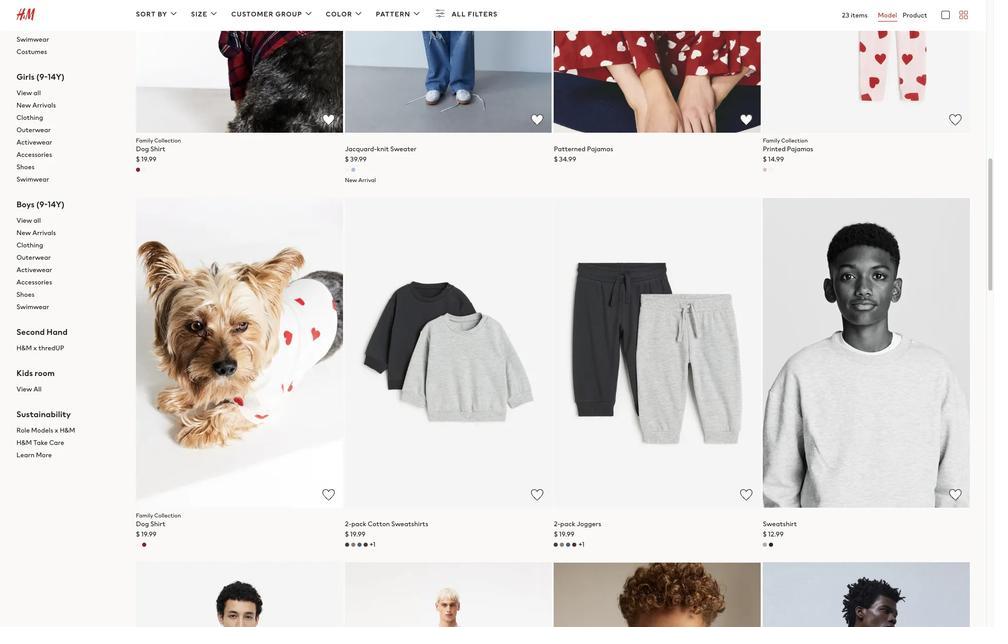 Task type: describe. For each thing, give the bounding box(es) containing it.
view inside kids room view all
[[16, 385, 32, 395]]

sweater
[[390, 144, 417, 154]]

boys (9-14y) view all new arrivals clothing outerwear activewear accessories shoes swimwear
[[16, 198, 65, 312]]

pack for $
[[351, 520, 366, 529]]

2- for $
[[345, 520, 351, 529]]

2 swimwear link from the top
[[16, 174, 120, 186]]

3 shoes link from the top
[[16, 289, 120, 301]]

h&m take care link
[[16, 437, 120, 450]]

view all link
[[16, 384, 120, 396]]

2 outerwear link from the top
[[16, 252, 120, 264]]

size
[[191, 9, 208, 19]]

swimwear for boys
[[16, 302, 49, 312]]

kids room view all
[[16, 367, 55, 395]]

23
[[842, 10, 850, 20]]

1 shoes link from the top
[[16, 21, 120, 33]]

second
[[16, 326, 45, 338]]

customer group
[[231, 9, 302, 19]]

1 new arrivals link from the top
[[16, 99, 120, 112]]

girls (9-14y) view all new arrivals clothing outerwear activewear accessories shoes swimwear
[[16, 71, 65, 184]]

accessories for boys
[[16, 278, 52, 287]]

14.99
[[768, 155, 784, 164]]

2 dog shirt link from the top
[[136, 520, 165, 529]]

sweatshirts
[[391, 520, 428, 529]]

learn
[[16, 451, 35, 461]]

second hand h&m x thredup
[[16, 326, 68, 353]]

2 view all link from the top
[[16, 215, 120, 227]]

$ inside "2-pack joggers $ 19.99"
[[554, 530, 558, 540]]

patterned pajamasmodel image
[[554, 0, 761, 133]]

2-pack cotton sweatshirts link
[[345, 520, 428, 529]]

printed
[[763, 144, 786, 154]]

pack for 19.99
[[560, 520, 575, 529]]

2- for 19.99
[[554, 520, 560, 529]]

1 dog shirt link from the top
[[136, 144, 165, 154]]

1 outerwear link from the top
[[16, 124, 120, 136]]

+1 for joggers
[[579, 540, 585, 550]]

size button
[[191, 7, 220, 22]]

model
[[878, 10, 897, 20]]

costumes link
[[16, 46, 120, 58]]

2 activewear link from the top
[[16, 264, 120, 277]]

family inside family collection printed pajamas $ 14.99
[[763, 137, 780, 145]]

accessories shoes swimwear costumes
[[16, 10, 52, 57]]

sort by
[[136, 9, 167, 19]]

1 accessories from the top
[[16, 10, 52, 20]]

activewear for boys
[[16, 265, 52, 275]]

2 vertical spatial h&m
[[16, 438, 32, 448]]

1 swimwear link from the top
[[16, 33, 120, 46]]

outerwear for girls
[[16, 125, 51, 135]]

printed pajamas link
[[763, 144, 813, 154]]

sweatshirtmodel image
[[763, 198, 970, 508]]

19.99 for 2nd dog shirt link from the top of the page's dog shirtmodel image
[[141, 530, 157, 540]]

all filters button
[[434, 7, 509, 22]]

34.99
[[559, 155, 576, 164]]

arrival
[[358, 176, 376, 184]]

filters
[[468, 9, 498, 19]]

new for girls
[[16, 100, 31, 110]]

(9- for boys
[[36, 198, 47, 211]]

take
[[33, 438, 48, 448]]

2-pack joggers $ 19.99
[[554, 520, 601, 540]]

$ inside family collection printed pajamas $ 14.99
[[763, 155, 767, 164]]

costumes
[[16, 47, 47, 57]]

$ inside the sweatshirt $ 12.99
[[763, 530, 767, 540]]

x for second
[[33, 344, 37, 353]]

1 activewear link from the top
[[16, 136, 120, 149]]

loose fit sweatshirtmodel image
[[136, 563, 343, 628]]

shoes inside the "accessories shoes swimwear costumes"
[[16, 22, 35, 32]]

color
[[326, 9, 352, 19]]

family collection dog shirt $ 19.99 for 2nd dog shirt link from the top of the page
[[136, 512, 181, 540]]

pattern button
[[376, 7, 423, 22]]

2-pack cotton sweatshirtsmodel image
[[345, 198, 552, 508]]

h&m inside second hand h&m x thredup
[[16, 344, 32, 353]]

patterned
[[554, 144, 586, 154]]

h&m x thredup link
[[16, 343, 120, 355]]

room
[[35, 367, 55, 380]]

3 accessories link from the top
[[16, 277, 120, 289]]

1 accessories link from the top
[[16, 9, 120, 21]]

dog for 1st dog shirt link
[[136, 144, 149, 154]]

accessories for girls
[[16, 150, 52, 160]]

19.99 for 2-pack cotton sweatshirtsmodel 'image'
[[350, 530, 366, 540]]

family collection printed pajamas $ 14.99
[[763, 137, 813, 164]]

14y) for boys
[[47, 198, 65, 211]]

knit
[[377, 144, 389, 154]]

dog for 2nd dog shirt link from the top of the page
[[136, 520, 149, 529]]

group
[[275, 9, 302, 19]]

shoes for girls
[[16, 162, 35, 172]]

role models x h&m link
[[16, 425, 120, 437]]

dog shirtmodel image for 2nd dog shirt link from the top of the page
[[136, 198, 343, 508]]

1 horizontal spatial jacquard-knit sweatermodel image
[[554, 563, 761, 628]]

$ inside patterned pajamas $ 34.99
[[554, 155, 558, 164]]

care
[[49, 438, 64, 448]]

19.99 inside "2-pack joggers $ 19.99"
[[559, 530, 575, 540]]

swimwear inside the "accessories shoes swimwear costumes"
[[16, 34, 49, 44]]

shirt for 2nd dog shirt link from the top of the page
[[150, 520, 165, 529]]

clothing for boys
[[16, 241, 43, 250]]

sustainability role models x h&m h&m take care learn more
[[16, 408, 75, 461]]



Task type: vqa. For each thing, say whether or not it's contained in the screenshot.
topmost "(9-"
yes



Task type: locate. For each thing, give the bounding box(es) containing it.
new inside girls (9-14y) view all new arrivals clothing outerwear activewear accessories shoes swimwear
[[16, 100, 31, 110]]

0 vertical spatial h&m
[[16, 344, 32, 353]]

2 pajamas from the left
[[787, 144, 813, 154]]

activewear inside 'boys (9-14y) view all new arrivals clothing outerwear activewear accessories shoes swimwear'
[[16, 265, 52, 275]]

accessories link
[[16, 9, 120, 21], [16, 149, 120, 161], [16, 277, 120, 289]]

0 horizontal spatial +1
[[370, 540, 376, 550]]

family collection dog shirt $ 19.99
[[136, 137, 181, 164], [136, 512, 181, 540]]

learn more link
[[16, 450, 120, 462]]

0 vertical spatial swimwear
[[16, 34, 49, 44]]

2 all from the top
[[33, 216, 41, 226]]

boys
[[16, 198, 35, 211]]

view all link down boys
[[16, 215, 120, 227]]

2 pack from the left
[[560, 520, 575, 529]]

1 vertical spatial outerwear link
[[16, 252, 120, 264]]

new down girls
[[16, 100, 31, 110]]

3 view from the top
[[16, 385, 32, 395]]

pack inside 2-pack cotton sweatshirts $ 19.99
[[351, 520, 366, 529]]

2 accessories link from the top
[[16, 149, 120, 161]]

+1 down 2-pack cotton sweatshirts $ 19.99
[[370, 540, 376, 550]]

view down boys
[[16, 216, 32, 226]]

jacquard-knit sweater link
[[345, 144, 417, 154]]

1 clothing from the top
[[16, 113, 43, 123]]

swimwear link up boys
[[16, 174, 120, 186]]

0 vertical spatial family collection dog shirt $ 19.99
[[136, 137, 181, 164]]

swimwear
[[16, 34, 49, 44], [16, 175, 49, 184], [16, 302, 49, 312]]

1 vertical spatial clothing link
[[16, 240, 120, 252]]

all inside kids room view all
[[33, 385, 42, 395]]

1 +1 from the left
[[370, 540, 376, 550]]

0 vertical spatial new
[[16, 100, 31, 110]]

outerwear inside 'boys (9-14y) view all new arrivals clothing outerwear activewear accessories shoes swimwear'
[[16, 253, 51, 263]]

arrivals down girls
[[32, 100, 56, 110]]

2-
[[345, 520, 351, 529], [554, 520, 560, 529]]

0 horizontal spatial jacquard-knit sweatermodel image
[[345, 0, 552, 133]]

1 arrivals from the top
[[32, 100, 56, 110]]

dog shirt link
[[136, 144, 165, 154], [136, 520, 165, 529]]

swimwear for girls
[[16, 175, 49, 184]]

product
[[903, 10, 927, 20]]

swimwear inside girls (9-14y) view all new arrivals clothing outerwear activewear accessories shoes swimwear
[[16, 175, 49, 184]]

2- left cotton
[[345, 520, 351, 529]]

x inside second hand h&m x thredup
[[33, 344, 37, 353]]

new down boys
[[16, 228, 31, 238]]

all
[[33, 88, 41, 98], [33, 216, 41, 226]]

x left thredup
[[33, 344, 37, 353]]

0 horizontal spatial all
[[33, 385, 42, 395]]

models
[[31, 426, 53, 436]]

1 all from the top
[[33, 88, 41, 98]]

2 clothing from the top
[[16, 241, 43, 250]]

0 vertical spatial shoes link
[[16, 21, 120, 33]]

1 2- from the left
[[345, 520, 351, 529]]

(9- for girls
[[36, 71, 47, 83]]

customer
[[231, 9, 274, 19]]

all left filters
[[452, 9, 466, 19]]

new arrival
[[345, 176, 376, 184]]

2 vertical spatial new
[[16, 228, 31, 238]]

clothing for girls
[[16, 113, 43, 123]]

arrivals for girls
[[32, 100, 56, 110]]

new inside 'boys (9-14y) view all new arrivals clothing outerwear activewear accessories shoes swimwear'
[[16, 228, 31, 238]]

1 vertical spatial family collection dog shirt $ 19.99
[[136, 512, 181, 540]]

1 vertical spatial arrivals
[[32, 228, 56, 238]]

new arrivals link
[[16, 99, 120, 112], [16, 227, 120, 240]]

outerwear for boys
[[16, 253, 51, 263]]

accessories up costumes
[[16, 10, 52, 20]]

1 shoes from the top
[[16, 22, 35, 32]]

1 vertical spatial dog shirt link
[[136, 520, 165, 529]]

sort by button
[[136, 7, 180, 22]]

items
[[851, 10, 868, 20]]

dog
[[136, 144, 149, 154], [136, 520, 149, 529]]

clothing link
[[16, 112, 120, 124], [16, 240, 120, 252]]

2 +1 from the left
[[579, 540, 585, 550]]

0 vertical spatial jacquard-knit sweatermodel image
[[345, 0, 552, 133]]

0 vertical spatial x
[[33, 344, 37, 353]]

(9-
[[36, 71, 47, 83], [36, 198, 47, 211]]

activewear for girls
[[16, 138, 52, 147]]

view for girls
[[16, 88, 32, 98]]

1 clothing link from the top
[[16, 112, 120, 124]]

1 pajamas from the left
[[587, 144, 613, 154]]

jacquard-
[[345, 144, 377, 154]]

1 vertical spatial dog
[[136, 520, 149, 529]]

2- inside "2-pack joggers $ 19.99"
[[554, 520, 560, 529]]

1 dog from the top
[[136, 144, 149, 154]]

x up care
[[55, 426, 58, 436]]

1 swimwear from the top
[[16, 34, 49, 44]]

3 swimwear from the top
[[16, 302, 49, 312]]

thredup
[[38, 344, 64, 353]]

1 vertical spatial outerwear
[[16, 253, 51, 263]]

1 vertical spatial activewear
[[16, 265, 52, 275]]

sweatshirt link
[[763, 520, 797, 529]]

$ inside 2-pack cotton sweatshirts $ 19.99
[[345, 530, 349, 540]]

0 vertical spatial shoes
[[16, 22, 35, 32]]

view all link down costumes link
[[16, 87, 120, 99]]

sweatshirt
[[763, 520, 797, 529]]

2- left joggers
[[554, 520, 560, 529]]

1 vertical spatial all
[[33, 216, 41, 226]]

1 outerwear from the top
[[16, 125, 51, 135]]

2 dog from the top
[[136, 520, 149, 529]]

clothing inside 'boys (9-14y) view all new arrivals clothing outerwear activewear accessories shoes swimwear'
[[16, 241, 43, 250]]

0 horizontal spatial pack
[[351, 520, 366, 529]]

accessories up second
[[16, 278, 52, 287]]

girls
[[16, 71, 35, 83]]

2-pack joggersmodel image
[[554, 198, 761, 508]]

jacquard-knit sweatermodel image
[[345, 0, 552, 133], [554, 563, 761, 628]]

1 horizontal spatial 2-
[[554, 520, 560, 529]]

0 vertical spatial dog shirt link
[[136, 144, 165, 154]]

2 dog shirtmodel image from the top
[[136, 198, 343, 508]]

1 vertical spatial clothing
[[16, 241, 43, 250]]

view down kids on the bottom of page
[[16, 385, 32, 395]]

0 vertical spatial all
[[33, 88, 41, 98]]

0 vertical spatial view all link
[[16, 87, 120, 99]]

x inside sustainability role models x h&m h&m take care learn more
[[55, 426, 58, 436]]

3 shoes from the top
[[16, 290, 35, 300]]

(9- inside girls (9-14y) view all new arrivals clothing outerwear activewear accessories shoes swimwear
[[36, 71, 47, 83]]

patterned pajamas link
[[554, 144, 613, 154]]

sweatshirt $ 12.99
[[763, 520, 797, 540]]

0 horizontal spatial pajamas
[[587, 144, 613, 154]]

shoes inside girls (9-14y) view all new arrivals clothing outerwear activewear accessories shoes swimwear
[[16, 162, 35, 172]]

all inside "all filters" dropdown button
[[452, 9, 466, 19]]

accessories inside girls (9-14y) view all new arrivals clothing outerwear activewear accessories shoes swimwear
[[16, 150, 52, 160]]

1 vertical spatial shirt
[[150, 520, 165, 529]]

jacquard-knit sweater $ 39.99
[[345, 144, 417, 164]]

19.99
[[141, 155, 157, 164], [141, 530, 157, 540], [350, 530, 366, 540], [559, 530, 575, 540]]

swimwear link up hand
[[16, 301, 120, 314]]

h&m up h&m take care link
[[60, 426, 75, 436]]

family collection dog shirt $ 19.99 for 1st dog shirt link
[[136, 137, 181, 164]]

(9- inside 'boys (9-14y) view all new arrivals clothing outerwear activewear accessories shoes swimwear'
[[36, 198, 47, 211]]

new arrivals link down boys
[[16, 227, 120, 240]]

0 vertical spatial (9-
[[36, 71, 47, 83]]

14y)
[[47, 71, 65, 83], [47, 198, 65, 211]]

new
[[16, 100, 31, 110], [345, 176, 357, 184], [16, 228, 31, 238]]

arrivals down boys
[[32, 228, 56, 238]]

new left arrival
[[345, 176, 357, 184]]

2-pack joggers link
[[554, 520, 601, 529]]

dog shirtmodel image
[[136, 0, 343, 133], [136, 198, 343, 508]]

14y) inside girls (9-14y) view all new arrivals clothing outerwear activewear accessories shoes swimwear
[[47, 71, 65, 83]]

1 vertical spatial h&m
[[60, 426, 75, 436]]

all down room
[[33, 385, 42, 395]]

39.99
[[350, 155, 367, 164]]

swimwear link up costumes
[[16, 33, 120, 46]]

12.99
[[768, 530, 784, 540]]

1 vertical spatial accessories
[[16, 150, 52, 160]]

swimwear up boys
[[16, 175, 49, 184]]

2 (9- from the top
[[36, 198, 47, 211]]

new for boys
[[16, 228, 31, 238]]

1 vertical spatial 14y)
[[47, 198, 65, 211]]

clothing down girls
[[16, 113, 43, 123]]

+1 for cotton
[[370, 540, 376, 550]]

2 vertical spatial view
[[16, 385, 32, 395]]

2 activewear from the top
[[16, 265, 52, 275]]

pack left joggers
[[560, 520, 575, 529]]

2 family collection dog shirt $ 19.99 from the top
[[136, 512, 181, 540]]

all filters
[[452, 9, 498, 19]]

0 vertical spatial all
[[452, 9, 466, 19]]

3 accessories from the top
[[16, 278, 52, 287]]

shirt for 1st dog shirt link
[[150, 144, 165, 154]]

pajamas right printed
[[787, 144, 813, 154]]

arrivals
[[32, 100, 56, 110], [32, 228, 56, 238]]

view inside 'boys (9-14y) view all new arrivals clothing outerwear activewear accessories shoes swimwear'
[[16, 216, 32, 226]]

regular fit jacquard-knit sweatermodel image
[[763, 563, 970, 628]]

shirt
[[150, 144, 165, 154], [150, 520, 165, 529]]

clothing
[[16, 113, 43, 123], [16, 241, 43, 250]]

2 view from the top
[[16, 216, 32, 226]]

clothing down boys
[[16, 241, 43, 250]]

1 vertical spatial swimwear link
[[16, 174, 120, 186]]

view down girls
[[16, 88, 32, 98]]

cotton sports joggersmodel image
[[345, 563, 552, 628]]

shoes link
[[16, 21, 120, 33], [16, 161, 120, 174], [16, 289, 120, 301]]

customer group button
[[231, 7, 315, 22]]

all inside 'boys (9-14y) view all new arrivals clothing outerwear activewear accessories shoes swimwear'
[[33, 216, 41, 226]]

accessories inside 'boys (9-14y) view all new arrivals clothing outerwear activewear accessories shoes swimwear'
[[16, 278, 52, 287]]

1 vertical spatial view
[[16, 216, 32, 226]]

view inside girls (9-14y) view all new arrivals clothing outerwear activewear accessories shoes swimwear
[[16, 88, 32, 98]]

1 view from the top
[[16, 88, 32, 98]]

1 vertical spatial shoes
[[16, 162, 35, 172]]

all for boys
[[33, 216, 41, 226]]

2 vertical spatial swimwear link
[[16, 301, 120, 314]]

arrivals for boys
[[32, 228, 56, 238]]

all down girls
[[33, 88, 41, 98]]

14y) down costumes link
[[47, 71, 65, 83]]

shoes up costumes
[[16, 22, 35, 32]]

shoes up second
[[16, 290, 35, 300]]

2 vertical spatial accessories link
[[16, 277, 120, 289]]

h&m down role
[[16, 438, 32, 448]]

accessories up boys
[[16, 150, 52, 160]]

printed pajamasmodel image
[[763, 0, 970, 133]]

+1
[[370, 540, 376, 550], [579, 540, 585, 550]]

all for girls
[[33, 88, 41, 98]]

$ inside 'jacquard-knit sweater $ 39.99'
[[345, 155, 349, 164]]

2 outerwear from the top
[[16, 253, 51, 263]]

19.99 for 1st dog shirt link dog shirtmodel image
[[141, 155, 157, 164]]

outerwear link
[[16, 124, 120, 136], [16, 252, 120, 264]]

shoes inside 'boys (9-14y) view all new arrivals clothing outerwear activewear accessories shoes swimwear'
[[16, 290, 35, 300]]

accessories
[[16, 10, 52, 20], [16, 150, 52, 160], [16, 278, 52, 287]]

0 vertical spatial dog
[[136, 144, 149, 154]]

0 vertical spatial accessories link
[[16, 9, 120, 21]]

1 (9- from the top
[[36, 71, 47, 83]]

joggers
[[577, 520, 601, 529]]

shoes up boys
[[16, 162, 35, 172]]

view all link
[[16, 87, 120, 99], [16, 215, 120, 227]]

1 vertical spatial all
[[33, 385, 42, 395]]

1 vertical spatial x
[[55, 426, 58, 436]]

0 vertical spatial swimwear link
[[16, 33, 120, 46]]

1 vertical spatial dog shirtmodel image
[[136, 198, 343, 508]]

dog shirtmodel image for 1st dog shirt link
[[136, 0, 343, 133]]

14y) inside 'boys (9-14y) view all new arrivals clothing outerwear activewear accessories shoes swimwear'
[[47, 198, 65, 211]]

view
[[16, 88, 32, 98], [16, 216, 32, 226], [16, 385, 32, 395]]

all down boys
[[33, 216, 41, 226]]

2 clothing link from the top
[[16, 240, 120, 252]]

shoes
[[16, 22, 35, 32], [16, 162, 35, 172], [16, 290, 35, 300]]

0 vertical spatial activewear link
[[16, 136, 120, 149]]

0 vertical spatial new arrivals link
[[16, 99, 120, 112]]

x
[[33, 344, 37, 353], [55, 426, 58, 436]]

+1 down "2-pack joggers $ 19.99"
[[579, 540, 585, 550]]

1 vertical spatial (9-
[[36, 198, 47, 211]]

1 pack from the left
[[351, 520, 366, 529]]

0 vertical spatial outerwear link
[[16, 124, 120, 136]]

1 view all link from the top
[[16, 87, 120, 99]]

family
[[136, 137, 153, 145], [763, 137, 780, 145], [136, 512, 153, 520]]

2 vertical spatial accessories
[[16, 278, 52, 287]]

0 vertical spatial outerwear
[[16, 125, 51, 135]]

pack inside "2-pack joggers $ 19.99"
[[560, 520, 575, 529]]

pajamas right patterned
[[587, 144, 613, 154]]

1 vertical spatial jacquard-knit sweatermodel image
[[554, 563, 761, 628]]

outerwear
[[16, 125, 51, 135], [16, 253, 51, 263]]

sort
[[136, 9, 156, 19]]

2 shoes link from the top
[[16, 161, 120, 174]]

collection inside family collection printed pajamas $ 14.99
[[781, 137, 808, 145]]

pajamas inside patterned pajamas $ 34.99
[[587, 144, 613, 154]]

cotton
[[368, 520, 390, 529]]

role
[[16, 426, 30, 436]]

2 2- from the left
[[554, 520, 560, 529]]

0 vertical spatial clothing
[[16, 113, 43, 123]]

new arrivals link down girls
[[16, 99, 120, 112]]

1 vertical spatial new
[[345, 176, 357, 184]]

14y) for girls
[[47, 71, 65, 83]]

1 horizontal spatial +1
[[579, 540, 585, 550]]

2 arrivals from the top
[[32, 228, 56, 238]]

2 shirt from the top
[[150, 520, 165, 529]]

swimwear up costumes
[[16, 34, 49, 44]]

0 vertical spatial 14y)
[[47, 71, 65, 83]]

2 shoes from the top
[[16, 162, 35, 172]]

2-pack cotton sweatshirts $ 19.99
[[345, 520, 428, 540]]

1 horizontal spatial x
[[55, 426, 58, 436]]

0 vertical spatial clothing link
[[16, 112, 120, 124]]

0 vertical spatial accessories
[[16, 10, 52, 20]]

color button
[[326, 7, 365, 22]]

h&m
[[16, 344, 32, 353], [60, 426, 75, 436], [16, 438, 32, 448]]

sustainability
[[16, 408, 71, 421]]

by
[[158, 9, 167, 19]]

activewear inside girls (9-14y) view all new arrivals clothing outerwear activewear accessories shoes swimwear
[[16, 138, 52, 147]]

pajamas
[[587, 144, 613, 154], [787, 144, 813, 154]]

more
[[36, 451, 52, 461]]

kids
[[16, 367, 33, 380]]

2 vertical spatial swimwear
[[16, 302, 49, 312]]

swimwear link
[[16, 33, 120, 46], [16, 174, 120, 186], [16, 301, 120, 314]]

1 vertical spatial swimwear
[[16, 175, 49, 184]]

2 new arrivals link from the top
[[16, 227, 120, 240]]

19.99 inside 2-pack cotton sweatshirts $ 19.99
[[350, 530, 366, 540]]

1 dog shirtmodel image from the top
[[136, 0, 343, 133]]

1 horizontal spatial all
[[452, 9, 466, 19]]

$
[[136, 155, 140, 164], [345, 155, 349, 164], [554, 155, 558, 164], [763, 155, 767, 164], [136, 530, 140, 540], [345, 530, 349, 540], [554, 530, 558, 540], [763, 530, 767, 540]]

1 vertical spatial new arrivals link
[[16, 227, 120, 240]]

23 items
[[842, 10, 868, 20]]

2 14y) from the top
[[47, 198, 65, 211]]

0 vertical spatial dog shirtmodel image
[[136, 0, 343, 133]]

arrivals inside 'boys (9-14y) view all new arrivals clothing outerwear activewear accessories shoes swimwear'
[[32, 228, 56, 238]]

1 horizontal spatial pajamas
[[787, 144, 813, 154]]

1 shirt from the top
[[150, 144, 165, 154]]

1 vertical spatial shoes link
[[16, 161, 120, 174]]

x for sustainability
[[55, 426, 58, 436]]

2- inside 2-pack cotton sweatshirts $ 19.99
[[345, 520, 351, 529]]

0 vertical spatial activewear
[[16, 138, 52, 147]]

swimwear inside 'boys (9-14y) view all new arrivals clothing outerwear activewear accessories shoes swimwear'
[[16, 302, 49, 312]]

2 vertical spatial shoes link
[[16, 289, 120, 301]]

2 accessories from the top
[[16, 150, 52, 160]]

pack left cotton
[[351, 520, 366, 529]]

14y) right boys
[[47, 198, 65, 211]]

patterned pajamas $ 34.99
[[554, 144, 613, 164]]

hand
[[47, 326, 68, 338]]

clothing inside girls (9-14y) view all new arrivals clothing outerwear activewear accessories shoes swimwear
[[16, 113, 43, 123]]

1 horizontal spatial pack
[[560, 520, 575, 529]]

pack
[[351, 520, 366, 529], [560, 520, 575, 529]]

1 vertical spatial view all link
[[16, 215, 120, 227]]

swimwear up second
[[16, 302, 49, 312]]

0 horizontal spatial 2-
[[345, 520, 351, 529]]

activewear
[[16, 138, 52, 147], [16, 265, 52, 275]]

2 swimwear from the top
[[16, 175, 49, 184]]

1 14y) from the top
[[47, 71, 65, 83]]

pajamas inside family collection printed pajamas $ 14.99
[[787, 144, 813, 154]]

view for boys
[[16, 216, 32, 226]]

all
[[452, 9, 466, 19], [33, 385, 42, 395]]

h&m down second
[[16, 344, 32, 353]]

pattern
[[376, 9, 410, 19]]

1 vertical spatial accessories link
[[16, 149, 120, 161]]

all inside girls (9-14y) view all new arrivals clothing outerwear activewear accessories shoes swimwear
[[33, 88, 41, 98]]

shoes for boys
[[16, 290, 35, 300]]

0 vertical spatial arrivals
[[32, 100, 56, 110]]

(9- right boys
[[36, 198, 47, 211]]

1 activewear from the top
[[16, 138, 52, 147]]

0 horizontal spatial x
[[33, 344, 37, 353]]

0 vertical spatial view
[[16, 88, 32, 98]]

arrivals inside girls (9-14y) view all new arrivals clothing outerwear activewear accessories shoes swimwear
[[32, 100, 56, 110]]

1 vertical spatial activewear link
[[16, 264, 120, 277]]

0 vertical spatial shirt
[[150, 144, 165, 154]]

3 swimwear link from the top
[[16, 301, 120, 314]]

outerwear inside girls (9-14y) view all new arrivals clothing outerwear activewear accessories shoes swimwear
[[16, 125, 51, 135]]

activewear link
[[16, 136, 120, 149], [16, 264, 120, 277]]

1 family collection dog shirt $ 19.99 from the top
[[136, 137, 181, 164]]

2 vertical spatial shoes
[[16, 290, 35, 300]]

(9- right girls
[[36, 71, 47, 83]]



